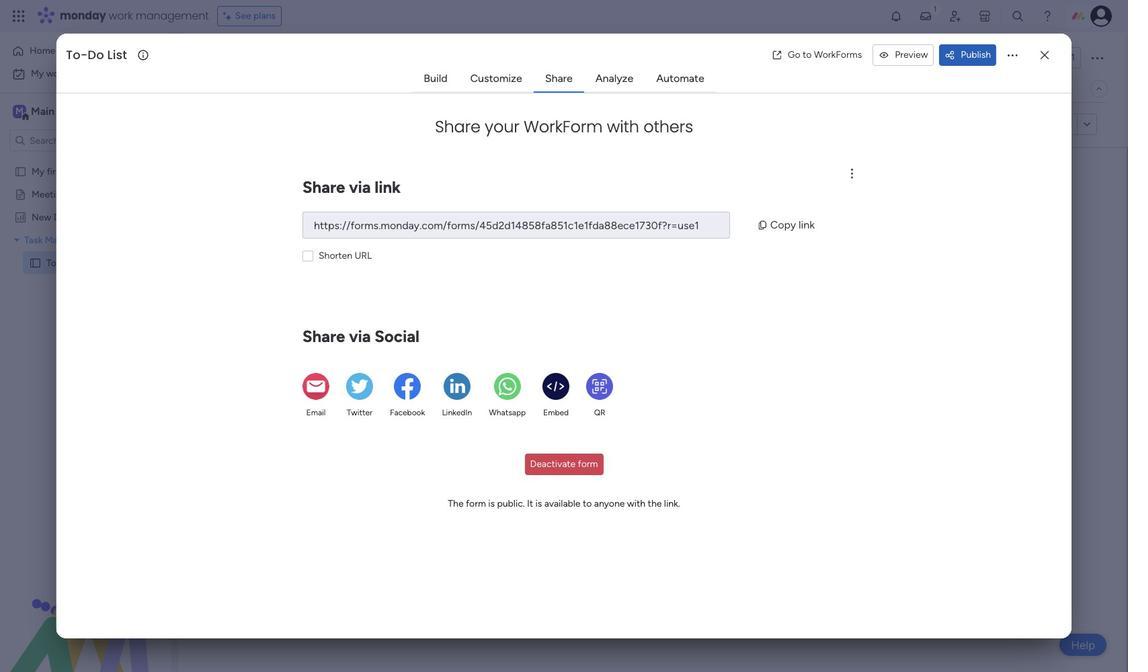 Task type: describe. For each thing, give the bounding box(es) containing it.
dashboard
[[54, 211, 99, 223]]

copy link
[[770, 219, 815, 231]]

the
[[448, 498, 464, 510]]

embed
[[543, 408, 569, 418]]

publish
[[961, 49, 991, 61]]

task management system
[[24, 234, 134, 245]]

main table button
[[204, 78, 279, 100]]

the
[[648, 498, 662, 510]]

share using mail image
[[303, 373, 329, 400]]

caret down image
[[14, 235, 20, 244]]

help
[[1071, 638, 1095, 652]]

help image
[[1041, 9, 1054, 23]]

link.
[[664, 498, 680, 510]]

go to workforms
[[788, 49, 862, 61]]

link inside copy link button
[[799, 219, 815, 231]]

link for share via link
[[375, 178, 401, 197]]

see plans button
[[217, 6, 282, 26]]

customize
[[470, 72, 522, 85]]

0 vertical spatial with
[[607, 116, 639, 138]]

share link
[[534, 67, 584, 91]]

plans
[[254, 10, 276, 22]]

table
[[247, 83, 269, 94]]

qr
[[594, 408, 606, 418]]

preview
[[895, 49, 928, 61]]

preview button
[[873, 44, 934, 66]]

automate button
[[1003, 78, 1075, 100]]

form
[[289, 83, 311, 94]]

Search in workspace field
[[28, 133, 112, 148]]

form for deactivate
[[578, 459, 598, 470]]

activity button
[[946, 47, 1009, 69]]

home option
[[8, 40, 163, 62]]

0 horizontal spatial to
[[583, 498, 592, 510]]

main for main workspace
[[31, 105, 55, 118]]

integrate
[[890, 83, 929, 94]]

1 vertical spatial with
[[627, 498, 646, 510]]

management
[[136, 8, 209, 24]]

list inside field
[[107, 46, 127, 63]]

invite / 1
[[1040, 52, 1075, 63]]

share on facebook image
[[394, 373, 421, 400]]

integrate button
[[867, 75, 997, 103]]

work for monday
[[109, 8, 133, 24]]

do inside field
[[88, 46, 104, 63]]

go
[[788, 49, 801, 61]]

regenerate url image
[[846, 167, 859, 180]]

automate inside 'tab list'
[[656, 72, 705, 85]]

my work link
[[8, 63, 163, 85]]

shorten
[[319, 250, 352, 262]]

my for my work
[[31, 68, 44, 79]]

deactivate form
[[530, 459, 598, 470]]

share for share via link
[[303, 178, 345, 197]]

monday
[[60, 8, 106, 24]]

others
[[644, 116, 693, 138]]

m
[[15, 106, 23, 117]]

home link
[[8, 40, 163, 62]]

share for share via social
[[303, 327, 345, 346]]

to- inside field
[[66, 46, 88, 63]]

workspace selection element
[[13, 104, 112, 121]]

system
[[103, 234, 134, 245]]

shorten url
[[319, 250, 372, 262]]

it
[[527, 498, 533, 510]]

public board image for to-do list
[[29, 256, 42, 269]]

go to workforms button
[[766, 44, 868, 66]]

1
[[1071, 52, 1075, 63]]

2 horizontal spatial do
[[242, 42, 270, 73]]

monday marketplace image
[[978, 9, 992, 23]]

my for my first board
[[32, 165, 45, 177]]

invite
[[1040, 52, 1063, 63]]

meeting notes
[[32, 188, 94, 200]]

build link
[[413, 67, 458, 91]]

workspace image
[[13, 104, 26, 119]]

search everything image
[[1011, 9, 1025, 23]]

main for main table
[[225, 83, 245, 94]]

first
[[47, 165, 64, 177]]

public dashboard image
[[14, 210, 27, 223]]



Task type: locate. For each thing, give the bounding box(es) containing it.
public board image
[[14, 188, 27, 200]]

tab list containing build
[[412, 66, 716, 93]]

work
[[109, 8, 133, 24], [46, 68, 67, 79]]

collapse board header image
[[1094, 83, 1105, 94]]

To-Do List field
[[62, 46, 136, 64]]

1 horizontal spatial automate
[[1027, 83, 1069, 94]]

workforms
[[814, 49, 862, 61]]

task
[[24, 234, 43, 245]]

0 horizontal spatial automate
[[656, 72, 705, 85]]

1 horizontal spatial link
[[799, 219, 815, 231]]

to-do list
[[204, 42, 309, 73], [66, 46, 127, 63], [46, 257, 90, 268]]

whatsapp
[[489, 408, 526, 418]]

2 horizontal spatial form
[[1035, 118, 1055, 130]]

activity
[[951, 52, 984, 63]]

1 vertical spatial my
[[32, 165, 45, 177]]

0 vertical spatial via
[[349, 178, 371, 197]]

0 horizontal spatial work
[[46, 68, 67, 79]]

1 horizontal spatial copy
[[1010, 118, 1033, 130]]

0 horizontal spatial form
[[466, 498, 486, 510]]

form right the deactivate
[[578, 459, 598, 470]]

workform
[[524, 116, 603, 138]]

2 via from the top
[[349, 327, 371, 346]]

2 vertical spatial link
[[799, 219, 815, 231]]

to-do list inside 'list box'
[[46, 257, 90, 268]]

1 vertical spatial work
[[46, 68, 67, 79]]

anyone
[[594, 498, 625, 510]]

see
[[235, 10, 251, 22]]

available
[[545, 498, 581, 510]]

public.
[[497, 498, 525, 510]]

tab list
[[412, 66, 716, 93]]

form down automate button
[[1035, 118, 1055, 130]]

copy form link
[[1010, 118, 1072, 130]]

automate link
[[646, 67, 715, 91]]

2 horizontal spatial to-
[[204, 42, 242, 73]]

main left table
[[225, 83, 245, 94]]

1 image
[[929, 1, 941, 16]]

1 horizontal spatial is
[[536, 498, 542, 510]]

facebook
[[390, 408, 425, 418]]

share
[[545, 72, 573, 85], [435, 116, 481, 138], [303, 178, 345, 197], [303, 327, 345, 346]]

share via social
[[303, 327, 420, 346]]

form for copy
[[1035, 118, 1055, 130]]

None text field
[[303, 212, 730, 239]]

my down home
[[31, 68, 44, 79]]

monday work management
[[60, 8, 209, 24]]

1 horizontal spatial main
[[225, 83, 245, 94]]

list box containing my first board
[[0, 157, 171, 456]]

1 is from the left
[[488, 498, 495, 510]]

more actions image
[[1006, 48, 1019, 62]]

public board image for my first board
[[14, 165, 27, 178]]

email
[[306, 408, 326, 418]]

work right monday
[[109, 8, 133, 24]]

customize link
[[460, 67, 533, 91]]

1 horizontal spatial work
[[109, 8, 133, 24]]

0 vertical spatial to
[[803, 49, 812, 61]]

1 vertical spatial form
[[578, 459, 598, 470]]

2 is from the left
[[536, 498, 542, 510]]

1 horizontal spatial form
[[578, 459, 598, 470]]

board
[[66, 165, 90, 177]]

0 horizontal spatial list
[[75, 257, 90, 268]]

new
[[32, 211, 51, 223]]

is right it
[[536, 498, 542, 510]]

1 horizontal spatial to-
[[66, 46, 88, 63]]

0 horizontal spatial main
[[31, 105, 55, 118]]

share on twitter image
[[346, 373, 373, 400]]

copy for copy link
[[770, 219, 796, 231]]

to inside go to workforms button
[[803, 49, 812, 61]]

work for my
[[46, 68, 67, 79]]

lottie animation element
[[0, 537, 171, 672]]

1 vertical spatial copy
[[770, 219, 796, 231]]

do
[[242, 42, 270, 73], [88, 46, 104, 63], [60, 257, 72, 268]]

copy for copy form link
[[1010, 118, 1033, 130]]

0 vertical spatial link
[[1058, 118, 1072, 130]]

copy link button
[[746, 212, 826, 239]]

is left public.
[[488, 498, 495, 510]]

automate inside button
[[1027, 83, 1069, 94]]

work down home
[[46, 68, 67, 79]]

with
[[607, 116, 639, 138], [627, 498, 646, 510]]

form button
[[279, 78, 321, 100]]

help button
[[1060, 634, 1107, 656]]

copy form link button
[[986, 114, 1077, 135]]

with left others
[[607, 116, 639, 138]]

1 vertical spatial main
[[31, 105, 55, 118]]

1 vertical spatial public board image
[[29, 256, 42, 269]]

my inside 'list box'
[[32, 165, 45, 177]]

public board image down the task
[[29, 256, 42, 269]]

link
[[1058, 118, 1072, 130], [375, 178, 401, 197], [799, 219, 815, 231]]

to left anyone
[[583, 498, 592, 510]]

my
[[31, 68, 44, 79], [32, 165, 45, 177]]

share on linkedin image
[[444, 373, 471, 400]]

invite / 1 button
[[1015, 47, 1081, 69]]

public board image up public board image
[[14, 165, 27, 178]]

my first board
[[32, 165, 90, 177]]

notes
[[69, 188, 94, 200]]

0 vertical spatial public board image
[[14, 165, 27, 178]]

2 horizontal spatial link
[[1058, 118, 1072, 130]]

public board image
[[14, 165, 27, 178], [29, 256, 42, 269]]

main workspace
[[31, 105, 110, 118]]

my work
[[31, 68, 67, 79]]

meeting
[[32, 188, 66, 200]]

copy
[[1010, 118, 1033, 130], [770, 219, 796, 231]]

2 vertical spatial form
[[466, 498, 486, 510]]

the form is public. it is available to anyone with the link.
[[448, 498, 680, 510]]

main right workspace image
[[31, 105, 55, 118]]

to-do list inside field
[[66, 46, 127, 63]]

share for share
[[545, 72, 573, 85]]

/
[[1065, 52, 1069, 63]]

do inside 'list box'
[[60, 257, 72, 268]]

lottie animation image
[[0, 537, 171, 672]]

list inside 'list box'
[[75, 257, 90, 268]]

0 horizontal spatial to-
[[46, 257, 60, 268]]

deactivate
[[530, 459, 576, 470]]

0 vertical spatial main
[[225, 83, 245, 94]]

share via link
[[303, 178, 401, 197]]

1 horizontal spatial list
[[107, 46, 127, 63]]

deactivate form button
[[525, 454, 604, 475]]

main inside workspace selection 'element'
[[31, 105, 55, 118]]

social
[[375, 327, 420, 346]]

0 horizontal spatial public board image
[[14, 165, 27, 178]]

form for the
[[466, 498, 486, 510]]

add view image
[[329, 84, 335, 94]]

option
[[0, 159, 171, 162]]

0 vertical spatial work
[[109, 8, 133, 24]]

publish button
[[940, 44, 997, 66]]

build
[[424, 72, 448, 85]]

list box
[[0, 157, 171, 456]]

1 horizontal spatial public board image
[[29, 256, 42, 269]]

notifications image
[[890, 9, 903, 23]]

select product image
[[12, 9, 26, 23]]

1 vertical spatial link
[[375, 178, 401, 197]]

link for copy form link
[[1058, 118, 1072, 130]]

automate up others
[[656, 72, 705, 85]]

0 horizontal spatial do
[[60, 257, 72, 268]]

kendall parks image
[[1091, 5, 1112, 27]]

list
[[275, 42, 309, 73], [107, 46, 127, 63], [75, 257, 90, 268]]

linkedin
[[442, 408, 472, 418]]

to right go
[[803, 49, 812, 61]]

1 vertical spatial via
[[349, 327, 371, 346]]

share inside share "link"
[[545, 72, 573, 85]]

main table
[[225, 83, 269, 94]]

form right the
[[466, 498, 486, 510]]

1 horizontal spatial to
[[803, 49, 812, 61]]

main
[[225, 83, 245, 94], [31, 105, 55, 118]]

link inside copy form link button
[[1058, 118, 1072, 130]]

via for social
[[349, 327, 371, 346]]

share your workform with others
[[435, 116, 693, 138]]

1 vertical spatial to
[[583, 498, 592, 510]]

0 vertical spatial form
[[1035, 118, 1055, 130]]

twitter
[[347, 408, 373, 418]]

to-
[[204, 42, 242, 73], [66, 46, 88, 63], [46, 257, 60, 268]]

1 horizontal spatial do
[[88, 46, 104, 63]]

0 horizontal spatial is
[[488, 498, 495, 510]]

update feed image
[[919, 9, 933, 23]]

your
[[485, 116, 520, 138]]

my work option
[[8, 63, 163, 85]]

see plans
[[235, 10, 276, 22]]

new dashboard
[[32, 211, 99, 223]]

invite members image
[[949, 9, 962, 23]]

0 horizontal spatial link
[[375, 178, 401, 197]]

work inside option
[[46, 68, 67, 79]]

main inside button
[[225, 83, 245, 94]]

with left the
[[627, 498, 646, 510]]

via
[[349, 178, 371, 197], [349, 327, 371, 346]]

via for link
[[349, 178, 371, 197]]

my inside my work option
[[31, 68, 44, 79]]

form
[[1035, 118, 1055, 130], [578, 459, 598, 470], [466, 498, 486, 510]]

management
[[45, 234, 100, 245]]

analyze
[[596, 72, 634, 85]]

url
[[355, 250, 372, 262]]

analyze link
[[585, 67, 644, 91]]

0 vertical spatial my
[[31, 68, 44, 79]]

share using whatsapp image
[[494, 373, 521, 400]]

0 vertical spatial copy
[[1010, 118, 1033, 130]]

home
[[30, 45, 55, 56]]

1 via from the top
[[349, 178, 371, 197]]

workspace
[[57, 105, 110, 118]]

my left the first
[[32, 165, 45, 177]]

share for share your workform with others
[[435, 116, 481, 138]]

automate
[[656, 72, 705, 85], [1027, 83, 1069, 94]]

2 horizontal spatial list
[[275, 42, 309, 73]]

automate down invite / 1 button
[[1027, 83, 1069, 94]]

0 horizontal spatial copy
[[770, 219, 796, 231]]



Task type: vqa. For each thing, say whether or not it's contained in the screenshot.
status: gradual release description: turn on to use the standard excel import in crm
no



